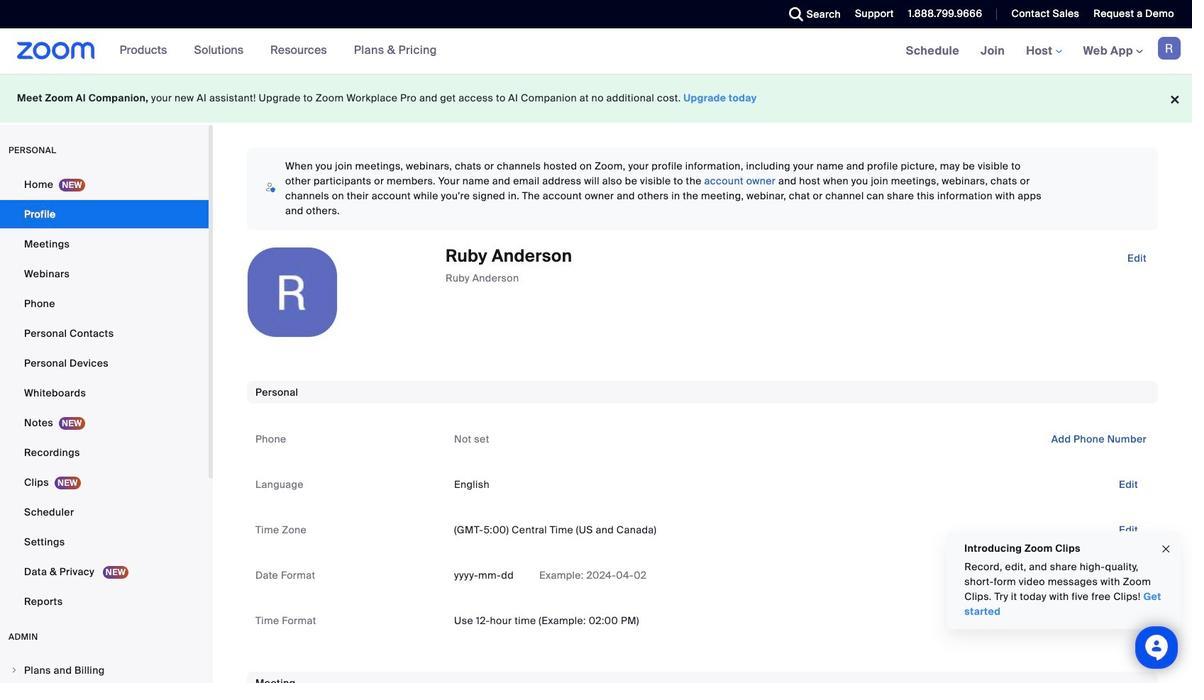 Task type: describe. For each thing, give the bounding box(es) containing it.
profile picture image
[[1158, 37, 1181, 60]]

edit user photo image
[[281, 286, 304, 299]]

zoom logo image
[[17, 42, 95, 60]]

meetings navigation
[[895, 28, 1192, 75]]



Task type: vqa. For each thing, say whether or not it's contained in the screenshot.
"checked" image
no



Task type: locate. For each thing, give the bounding box(es) containing it.
personal menu menu
[[0, 170, 209, 617]]

banner
[[0, 28, 1192, 75]]

footer
[[0, 74, 1192, 123]]

user photo image
[[248, 248, 337, 337]]

product information navigation
[[109, 28, 448, 74]]

close image
[[1160, 541, 1172, 557]]

right image
[[10, 666, 18, 675]]

menu item
[[0, 657, 209, 683]]



